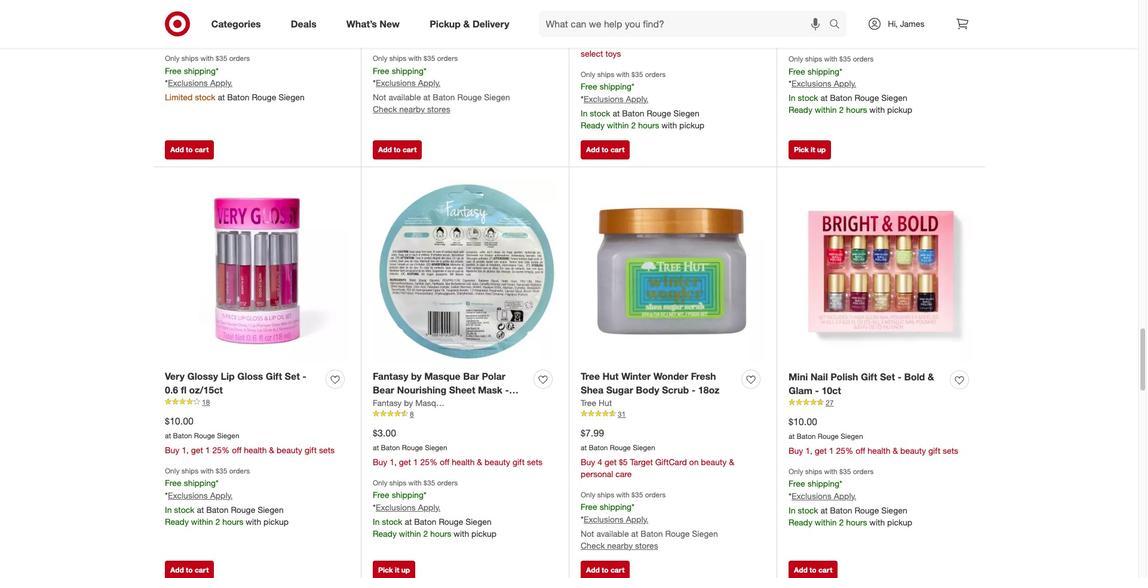 Task type: describe. For each thing, give the bounding box(es) containing it.
very
[[165, 371, 185, 383]]

31
[[618, 410, 626, 419]]

buy 1, get 1 25% off health & beauty gift sets
[[373, 33, 543, 43]]

get down 27
[[815, 446, 827, 456]]

in for very glossy lip gloss gift set - 0.6 fl oz/15ct
[[165, 505, 172, 515]]

hi,
[[889, 19, 898, 29]]

at inside $3.00 at baton rouge siegen buy 1, get 1 25% off health & beauty gift sets
[[373, 443, 379, 452]]

ships inside the only ships with $35 orders free shipping * * exclusions apply. limited stock at  baton rouge siegen
[[182, 54, 199, 63]]

pickup
[[430, 18, 461, 30]]

sets inside the $2.99 at baton rouge siegen buy 1, get 1 25% off health & beauty gift sets
[[319, 33, 335, 43]]

sugar
[[607, 384, 634, 396]]

gift inside the $2.99 at baton rouge siegen buy 1, get 1 25% off health & beauty gift sets
[[305, 33, 317, 43]]

fantasy by masque bar polar bear nourishing sheet mask - 0.71 fl oz link
[[373, 370, 529, 410]]

fantasy by masque bar link
[[373, 397, 461, 409]]

get down at baton rouge siegen at left top
[[399, 33, 411, 43]]

fl inside very glossy lip gloss gift set - 0.6 fl oz/15ct
[[181, 384, 187, 396]]

mini nail polish gift set - bold & glam - 10ct
[[789, 371, 935, 397]]

tree for tree hut
[[581, 398, 597, 408]]

select
[[581, 48, 604, 58]]

by for fantasy by masque bar
[[404, 398, 413, 408]]

get inside $3.00 at baton rouge siegen buy 1, get 1 25% off health & beauty gift sets
[[399, 457, 411, 467]]

buy inside $3.00 at baton rouge siegen buy 1, get 1 25% off health & beauty gift sets
[[373, 457, 388, 467]]

sets inside $3.00 at baton rouge siegen buy 1, get 1 25% off health & beauty gift sets
[[527, 457, 543, 467]]

personal
[[581, 469, 614, 479]]

glam
[[789, 385, 813, 397]]

1 spend from the left
[[581, 36, 606, 46]]

0 vertical spatial pick it up button
[[789, 141, 832, 160]]

pickup for mini nail polish gift set - bold & glam - 10ct
[[888, 518, 913, 528]]

& inside mini nail polish gift set - bold & glam - 10ct
[[928, 371, 935, 383]]

1 vertical spatial stores
[[635, 541, 659, 551]]

gloss
[[237, 371, 263, 383]]

sheet
[[449, 384, 476, 396]]

baton inside the only ships with $35 orders free shipping * * exclusions apply. limited stock at  baton rouge siegen
[[227, 92, 250, 102]]

sale
[[581, 8, 597, 19]]

health down the 18 link
[[244, 445, 267, 455]]

siegen inside $3.00 at baton rouge siegen buy 1, get 1 25% off health & beauty gift sets
[[425, 443, 448, 452]]

off right search 'button'
[[856, 33, 866, 43]]

$3.00 at baton rouge siegen buy 1, get 1 25% off health & beauty gift sets
[[373, 427, 543, 467]]

0 vertical spatial nearby
[[400, 104, 425, 114]]

beauty inside $3.00 at baton rouge siegen buy 1, get 1 25% off health & beauty gift sets
[[485, 457, 511, 467]]

2 for fantasy by masque bar polar bear nourishing sheet mask - 0.71 fl oz
[[424, 529, 428, 539]]

18
[[202, 398, 210, 407]]

health down hi, on the right top of page
[[868, 33, 891, 43]]

1, inside $3.00 at baton rouge siegen buy 1, get 1 25% off health & beauty gift sets
[[390, 457, 397, 467]]

friday
[[621, 8, 644, 19]]

buy inside $7.99 at baton rouge siegen buy 4 get $5 target giftcard on beauty & personal care
[[581, 457, 596, 467]]

- for tree hut winter wonder fresh shea sugar body scrub - 18oz
[[692, 384, 696, 396]]

categories
[[211, 18, 261, 30]]

1 horizontal spatial up
[[818, 145, 826, 154]]

fresh
[[691, 371, 717, 383]]

mini
[[789, 371, 808, 383]]

1 vertical spatial nearby
[[608, 541, 633, 551]]

health down pickup & delivery
[[452, 33, 475, 43]]

$5
[[619, 457, 628, 467]]

& inside $3.00 at baton rouge siegen buy 1, get 1 25% off health & beauty gift sets
[[477, 457, 483, 467]]

$10.00 at baton rouge siegen buy 1, get 1 25% off health & beauty gift sets for very glossy lip gloss gift set - 0.6 fl oz/15ct
[[165, 415, 335, 455]]

off inside the $2.99 at baton rouge siegen buy 1, get 1 25% off health & beauty gift sets
[[232, 33, 242, 43]]

toys
[[606, 48, 621, 58]]

buy inside the $2.99 at baton rouge siegen buy 1, get 1 25% off health & beauty gift sets
[[165, 33, 180, 43]]

0 horizontal spatial pick
[[378, 566, 393, 575]]

$3.00
[[373, 427, 396, 439]]

- left bold
[[898, 371, 902, 383]]

james
[[901, 19, 925, 29]]

8 link
[[373, 409, 557, 420]]

get inside the $2.99 at baton rouge siegen buy 1, get 1 25% off health & beauty gift sets
[[191, 33, 203, 43]]

25% down search
[[837, 33, 854, 43]]

tree hut winter wonder fresh shea sugar body scrub - 18oz
[[581, 371, 720, 396]]

at baton rouge siegen
[[373, 19, 448, 28]]

siegen inside the $2.99 at baton rouge siegen buy 1, get 1 25% off health & beauty gift sets
[[217, 19, 239, 28]]

tree hut winter wonder fresh shea sugar body scrub - 18oz link
[[581, 370, 737, 397]]

- inside very glossy lip gloss gift set - 0.6 fl oz/15ct
[[303, 371, 307, 383]]

1, inside the $2.99 at baton rouge siegen buy 1, get 1 25% off health & beauty gift sets
[[182, 33, 189, 43]]

sale ends friday when purchased online spend $50 save $10, spend $100 save $25 on select toys
[[581, 8, 754, 58]]

health inside the $2.99 at baton rouge siegen buy 1, get 1 25% off health & beauty gift sets
[[244, 33, 267, 43]]

hut for tree hut winter wonder fresh shea sugar body scrub - 18oz
[[603, 371, 619, 383]]

beauty down 27 link
[[901, 446, 927, 456]]

free inside the only ships with $35 orders free shipping * * exclusions apply. limited stock at  baton rouge siegen
[[165, 66, 182, 76]]

fantasy by masque bar polar bear nourishing sheet mask - 0.71 fl oz
[[373, 371, 509, 410]]

at inside the only ships with $35 orders free shipping * * exclusions apply. limited stock at  baton rouge siegen
[[218, 92, 225, 102]]

scrub
[[662, 384, 689, 396]]

1 inside the $2.99 at baton rouge siegen buy 1, get 1 25% off health & beauty gift sets
[[206, 33, 210, 43]]

glossy
[[187, 371, 218, 383]]

deals link
[[281, 11, 332, 37]]

$7.99
[[581, 427, 604, 439]]

fantasy for fantasy by masque bar
[[373, 398, 402, 408]]

rouge inside $7.99 at baton rouge siegen buy 4 get $5 target giftcard on beauty & personal care
[[610, 443, 631, 452]]

bar for fantasy by masque bar polar bear nourishing sheet mask - 0.71 fl oz
[[463, 371, 479, 383]]

2 for very glossy lip gloss gift set - 0.6 fl oz/15ct
[[215, 517, 220, 527]]

get inside $7.99 at baton rouge siegen buy 4 get $5 target giftcard on beauty & personal care
[[605, 457, 617, 467]]

$50
[[608, 36, 622, 46]]

$2.99
[[165, 3, 188, 15]]

27
[[826, 399, 834, 408]]

very glossy lip gloss gift set - 0.6 fl oz/15ct link
[[165, 370, 321, 397]]

$100
[[689, 36, 707, 46]]

tree hut link
[[581, 397, 612, 409]]

ready for mini nail polish gift set - bold & glam - 10ct
[[789, 518, 813, 528]]

siegen inside $7.99 at baton rouge siegen buy 4 get $5 target giftcard on beauty & personal care
[[633, 443, 656, 452]]

0.71
[[373, 398, 392, 410]]

27 link
[[789, 398, 974, 409]]

get down search
[[815, 33, 827, 43]]

0 vertical spatial only ships with $35 orders free shipping * * exclusions apply. not available at baton rouge siegen check nearby stores
[[373, 54, 510, 114]]

0 horizontal spatial stores
[[427, 104, 451, 114]]

what's
[[347, 18, 377, 30]]

ends
[[600, 8, 618, 19]]

gift inside mini nail polish gift set - bold & glam - 10ct
[[861, 371, 878, 383]]

$25
[[728, 36, 742, 46]]

1 vertical spatial available
[[597, 529, 629, 539]]

bold
[[905, 371, 926, 383]]

gift inside very glossy lip gloss gift set - 0.6 fl oz/15ct
[[266, 371, 282, 383]]

4
[[598, 457, 603, 467]]

health inside $3.00 at baton rouge siegen buy 1, get 1 25% off health & beauty gift sets
[[452, 457, 475, 467]]

0 horizontal spatial check
[[373, 104, 397, 114]]

purchased
[[602, 23, 636, 32]]

what's new
[[347, 18, 400, 30]]

1 vertical spatial pick it up
[[378, 566, 410, 575]]

shipping inside the only ships with $35 orders free shipping * * exclusions apply. limited stock at  baton rouge siegen
[[184, 66, 216, 76]]

only ships with $35 orders free shipping * * exclusions apply. limited stock at  baton rouge siegen
[[165, 54, 305, 102]]

within for fantasy by masque bar polar bear nourishing sheet mask - 0.71 fl oz
[[399, 529, 421, 539]]

18oz
[[699, 384, 720, 396]]

deals
[[291, 18, 317, 30]]

hours for fantasy by masque bar polar bear nourishing sheet mask - 0.71 fl oz
[[431, 529, 452, 539]]

shea
[[581, 384, 604, 396]]

only ships with $35 orders free shipping * * exclusions apply. in stock at  baton rouge siegen ready within 2 hours with pickup for mini nail polish gift set - bold & glam - 10ct
[[789, 467, 913, 528]]

at inside the $2.99 at baton rouge siegen buy 1, get 1 25% off health & beauty gift sets
[[165, 19, 171, 28]]

oz/15ct
[[189, 384, 223, 396]]

$2.99 at baton rouge siegen buy 1, get 1 25% off health & beauty gift sets
[[165, 3, 335, 43]]

1 down search
[[830, 33, 834, 43]]

when
[[581, 23, 600, 32]]

off inside $3.00 at baton rouge siegen buy 1, get 1 25% off health & beauty gift sets
[[440, 457, 450, 467]]

giftcard
[[656, 457, 687, 467]]

beauty inside $7.99 at baton rouge siegen buy 4 get $5 target giftcard on beauty & personal care
[[701, 457, 727, 467]]

polish
[[831, 371, 859, 383]]

tree hut
[[581, 398, 612, 408]]

beauty down delivery
[[485, 33, 511, 43]]

25% down the 18 link
[[213, 445, 230, 455]]

what's new link
[[336, 11, 415, 37]]

by for fantasy by masque bar polar bear nourishing sheet mask - 0.71 fl oz
[[411, 371, 422, 383]]

very glossy lip gloss gift set - 0.6 fl oz/15ct
[[165, 371, 307, 396]]

polar
[[482, 371, 506, 383]]

mask
[[478, 384, 503, 396]]

$10.00 at baton rouge siegen buy 1, get 1 25% off health & beauty gift sets for mini nail polish gift set - bold & glam - 10ct
[[789, 416, 959, 456]]

search button
[[825, 11, 853, 39]]

online
[[638, 23, 657, 32]]

only ships with $35 orders free shipping * * exclusions apply. in stock at  baton rouge siegen ready within 2 hours with pickup for fantasy by masque bar polar bear nourishing sheet mask - 0.71 fl oz
[[373, 479, 497, 539]]

ready for fantasy by masque bar polar bear nourishing sheet mask - 0.71 fl oz
[[373, 529, 397, 539]]

with inside the only ships with $35 orders free shipping * * exclusions apply. limited stock at  baton rouge siegen
[[201, 54, 214, 63]]

1 down at baton rouge siegen at left top
[[414, 33, 418, 43]]



Task type: vqa. For each thing, say whether or not it's contained in the screenshot.
giftcard
yes



Task type: locate. For each thing, give the bounding box(es) containing it.
fantasy by masque bar
[[373, 398, 461, 408]]

1 horizontal spatial spend
[[661, 36, 686, 46]]

rouge inside $3.00 at baton rouge siegen buy 1, get 1 25% off health & beauty gift sets
[[402, 443, 423, 452]]

in for mini nail polish gift set - bold & glam - 10ct
[[789, 506, 796, 516]]

at inside $7.99 at baton rouge siegen buy 4 get $5 target giftcard on beauty & personal care
[[581, 443, 587, 452]]

1 vertical spatial pick it up button
[[373, 561, 416, 579]]

0 vertical spatial bar
[[463, 371, 479, 383]]

0 vertical spatial fantasy
[[373, 371, 409, 383]]

- right mask
[[505, 384, 509, 396]]

1 horizontal spatial set
[[881, 371, 896, 383]]

baton inside the $2.99 at baton rouge siegen buy 1, get 1 25% off health & beauty gift sets
[[173, 19, 192, 28]]

0 horizontal spatial pick it up button
[[373, 561, 416, 579]]

new
[[380, 18, 400, 30]]

0 vertical spatial stores
[[427, 104, 451, 114]]

0 vertical spatial available
[[389, 92, 421, 102]]

0 horizontal spatial fl
[[181, 384, 187, 396]]

masque inside fantasy by masque bar polar bear nourishing sheet mask - 0.71 fl oz
[[425, 371, 461, 383]]

1 vertical spatial by
[[404, 398, 413, 408]]

beauty down deals
[[277, 33, 303, 43]]

25% inside $3.00 at baton rouge siegen buy 1, get 1 25% off health & beauty gift sets
[[421, 457, 438, 467]]

1 horizontal spatial nearby
[[608, 541, 633, 551]]

beauty down james
[[901, 33, 927, 43]]

hut inside tree hut winter wonder fresh shea sugar body scrub - 18oz
[[603, 371, 619, 383]]

- inside fantasy by masque bar polar bear nourishing sheet mask - 0.71 fl oz
[[505, 384, 509, 396]]

masque for fantasy by masque bar polar bear nourishing sheet mask - 0.71 fl oz
[[425, 371, 461, 383]]

body
[[636, 384, 660, 396]]

search
[[825, 19, 853, 31]]

beauty
[[277, 33, 303, 43], [485, 33, 511, 43], [901, 33, 927, 43], [277, 445, 303, 455], [901, 446, 927, 456], [485, 457, 511, 467], [701, 457, 727, 467]]

fantasy down bear
[[373, 398, 402, 408]]

beauty down the 18 link
[[277, 445, 303, 455]]

1,
[[182, 33, 189, 43], [390, 33, 397, 43], [806, 33, 813, 43], [182, 445, 189, 455], [806, 446, 813, 456], [390, 457, 397, 467]]

0 horizontal spatial bar
[[448, 398, 461, 408]]

baton inside $7.99 at baton rouge siegen buy 4 get $5 target giftcard on beauty & personal care
[[589, 443, 608, 452]]

pickup for fantasy by masque bar polar bear nourishing sheet mask - 0.71 fl oz
[[472, 529, 497, 539]]

0 horizontal spatial it
[[395, 566, 400, 575]]

0 vertical spatial pick
[[795, 145, 809, 154]]

to
[[186, 145, 193, 154], [394, 145, 401, 154], [602, 145, 609, 154], [186, 566, 193, 575], [602, 566, 609, 575], [810, 566, 817, 575]]

apply.
[[210, 78, 233, 88], [418, 78, 441, 88], [834, 79, 857, 89], [626, 94, 649, 104], [210, 491, 233, 501], [834, 491, 857, 501], [418, 503, 441, 513], [626, 515, 649, 525]]

1 vertical spatial not
[[581, 529, 595, 539]]

baton
[[173, 19, 192, 28], [381, 19, 400, 28], [797, 20, 816, 28], [227, 92, 250, 102], [433, 92, 455, 102], [831, 93, 853, 103], [622, 108, 645, 118], [173, 432, 192, 441], [797, 432, 816, 441], [381, 443, 400, 452], [589, 443, 608, 452], [206, 505, 229, 515], [831, 506, 853, 516], [414, 517, 437, 527], [641, 529, 663, 539]]

1 vertical spatial bar
[[448, 398, 461, 408]]

1 horizontal spatial pick it up
[[795, 145, 826, 154]]

0 vertical spatial pick it up
[[795, 145, 826, 154]]

health down categories
[[244, 33, 267, 43]]

tree for tree hut winter wonder fresh shea sugar body scrub - 18oz
[[581, 371, 600, 383]]

& inside $7.99 at baton rouge siegen buy 4 get $5 target giftcard on beauty & personal care
[[729, 457, 735, 467]]

What can we help you find? suggestions appear below search field
[[539, 11, 833, 37]]

delivery
[[473, 18, 510, 30]]

$35 inside the only ships with $35 orders free shipping * * exclusions apply. limited stock at  baton rouge siegen
[[216, 54, 227, 63]]

by up nourishing
[[411, 371, 422, 383]]

18 link
[[165, 397, 349, 408]]

0 horizontal spatial on
[[690, 457, 699, 467]]

1 vertical spatial fl
[[394, 398, 400, 410]]

$10.00 at baton rouge siegen buy 1, get 1 25% off health & beauty gift sets
[[789, 3, 959, 43], [165, 415, 335, 455], [789, 416, 959, 456]]

10ct
[[822, 385, 842, 397]]

$10.00
[[789, 3, 818, 15], [165, 415, 194, 427], [789, 416, 818, 428]]

- for fantasy by masque bar polar bear nourishing sheet mask - 0.71 fl oz
[[505, 384, 509, 396]]

set right "gloss" on the bottom
[[285, 371, 300, 383]]

1 fantasy from the top
[[373, 371, 409, 383]]

only inside the only ships with $35 orders free shipping * * exclusions apply. limited stock at  baton rouge siegen
[[165, 54, 180, 63]]

save
[[624, 36, 641, 46], [709, 36, 726, 46]]

1 horizontal spatial it
[[811, 145, 816, 154]]

not
[[373, 92, 387, 102], [581, 529, 595, 539]]

0 horizontal spatial up
[[402, 566, 410, 575]]

& inside "link"
[[464, 18, 470, 30]]

1 horizontal spatial check nearby stores button
[[581, 540, 659, 552]]

off down categories
[[232, 33, 242, 43]]

get right the 4
[[605, 457, 617, 467]]

hours for very glossy lip gloss gift set - 0.6 fl oz/15ct
[[222, 517, 244, 527]]

1 horizontal spatial save
[[709, 36, 726, 46]]

apply. inside the only ships with $35 orders free shipping * * exclusions apply. limited stock at  baton rouge siegen
[[210, 78, 233, 88]]

2 for mini nail polish gift set - bold & glam - 10ct
[[840, 518, 844, 528]]

only ships with $35 orders free shipping * * exclusions apply. not available at baton rouge siegen check nearby stores
[[373, 54, 510, 114], [581, 491, 719, 551]]

1 horizontal spatial fl
[[394, 398, 400, 410]]

1 vertical spatial it
[[395, 566, 400, 575]]

0 vertical spatial check
[[373, 104, 397, 114]]

get down 18
[[191, 445, 203, 455]]

health
[[244, 33, 267, 43], [452, 33, 475, 43], [868, 33, 891, 43], [244, 445, 267, 455], [868, 446, 891, 456], [452, 457, 475, 467]]

beauty inside the $2.99 at baton rouge siegen buy 1, get 1 25% off health & beauty gift sets
[[277, 33, 303, 43]]

1 vertical spatial up
[[402, 566, 410, 575]]

1 up the only ships with $35 orders free shipping * * exclusions apply. limited stock at  baton rouge siegen
[[206, 33, 210, 43]]

- down 'nail'
[[816, 385, 820, 397]]

25% down '8' link
[[421, 457, 438, 467]]

gift inside $3.00 at baton rouge siegen buy 1, get 1 25% off health & beauty gift sets
[[513, 457, 525, 467]]

up
[[818, 145, 826, 154], [402, 566, 410, 575]]

ready
[[789, 105, 813, 115], [581, 120, 605, 130], [165, 517, 189, 527], [789, 518, 813, 528], [373, 529, 397, 539]]

1 down 27
[[830, 446, 834, 456]]

pickup for very glossy lip gloss gift set - 0.6 fl oz/15ct
[[264, 517, 289, 527]]

rouge inside the only ships with $35 orders free shipping * * exclusions apply. limited stock at  baton rouge siegen
[[252, 92, 276, 102]]

very glossy lip gloss gift set - 0.6 fl oz/15ct image
[[165, 179, 349, 363], [165, 179, 349, 363]]

off down pickup
[[440, 33, 450, 43]]

1 vertical spatial hut
[[599, 398, 612, 408]]

0 vertical spatial not
[[373, 92, 387, 102]]

set inside very glossy lip gloss gift set - 0.6 fl oz/15ct
[[285, 371, 300, 383]]

sets
[[319, 33, 335, 43], [527, 33, 543, 43], [943, 33, 959, 43], [319, 445, 335, 455], [943, 446, 959, 456], [527, 457, 543, 467]]

pickup & delivery
[[430, 18, 510, 30]]

stores
[[427, 104, 451, 114], [635, 541, 659, 551]]

wonder
[[654, 371, 689, 383]]

masque down nourishing
[[416, 398, 446, 408]]

1 vertical spatial check nearby stores button
[[581, 540, 659, 552]]

0 vertical spatial it
[[811, 145, 816, 154]]

it for leftmost pick it up button
[[395, 566, 400, 575]]

gift right "gloss" on the bottom
[[266, 371, 282, 383]]

fl right 0.6
[[181, 384, 187, 396]]

hours for mini nail polish gift set - bold & glam - 10ct
[[847, 518, 868, 528]]

spend
[[581, 36, 606, 46], [661, 36, 686, 46]]

bear
[[373, 384, 395, 396]]

mini nail polish gift set - bold & glam - 10ct image
[[789, 179, 974, 364], [789, 179, 974, 364]]

0 horizontal spatial gift
[[266, 371, 282, 383]]

hut for tree hut
[[599, 398, 612, 408]]

hi, james
[[889, 19, 925, 29]]

1 vertical spatial only ships with $35 orders free shipping * * exclusions apply. not available at baton rouge siegen check nearby stores
[[581, 491, 719, 551]]

exclusions
[[168, 78, 208, 88], [376, 78, 416, 88], [792, 79, 832, 89], [584, 94, 624, 104], [168, 491, 208, 501], [792, 491, 832, 501], [376, 503, 416, 513], [584, 515, 624, 525]]

off down 27 link
[[856, 446, 866, 456]]

only ships with $35 orders free shipping * * exclusions apply. not available at baton rouge siegen check nearby stores down care
[[581, 491, 719, 551]]

stock
[[195, 92, 216, 102], [798, 93, 819, 103], [590, 108, 611, 118], [174, 505, 195, 515], [798, 506, 819, 516], [382, 517, 403, 527]]

only
[[165, 54, 180, 63], [373, 54, 388, 63], [789, 55, 804, 64], [581, 70, 596, 79], [165, 467, 180, 476], [789, 467, 804, 476], [373, 479, 388, 488], [581, 491, 596, 500]]

get
[[191, 33, 203, 43], [399, 33, 411, 43], [815, 33, 827, 43], [191, 445, 203, 455], [815, 446, 827, 456], [399, 457, 411, 467], [605, 457, 617, 467]]

ready for very glossy lip gloss gift set - 0.6 fl oz/15ct
[[165, 517, 189, 527]]

1 vertical spatial on
[[690, 457, 699, 467]]

0 vertical spatial on
[[744, 36, 754, 46]]

spend up select
[[581, 36, 606, 46]]

1 horizontal spatial check
[[581, 541, 605, 551]]

rouge
[[194, 19, 215, 28], [402, 19, 423, 28], [818, 20, 839, 28], [252, 92, 276, 102], [458, 92, 482, 102], [855, 93, 880, 103], [647, 108, 672, 118], [194, 432, 215, 441], [818, 432, 839, 441], [402, 443, 423, 452], [610, 443, 631, 452], [231, 505, 255, 515], [855, 506, 880, 516], [439, 517, 464, 527], [666, 529, 690, 539]]

only ships with $35 orders free shipping * * exclusions apply. not available at baton rouge siegen check nearby stores down buy 1, get 1 25% off health & beauty gift sets
[[373, 54, 510, 114]]

tree hut winter wonder fresh shea sugar body scrub - 18oz image
[[581, 179, 765, 363], [581, 179, 765, 363]]

within for mini nail polish gift set - bold & glam - 10ct
[[815, 518, 837, 528]]

set
[[285, 371, 300, 383], [881, 371, 896, 383]]

25% down 27 link
[[837, 446, 854, 456]]

gift
[[266, 371, 282, 383], [861, 371, 878, 383]]

save left the $25
[[709, 36, 726, 46]]

0 horizontal spatial available
[[389, 92, 421, 102]]

2
[[840, 105, 844, 115], [632, 120, 636, 130], [215, 517, 220, 527], [840, 518, 844, 528], [424, 529, 428, 539]]

1 vertical spatial masque
[[416, 398, 446, 408]]

health down 27 link
[[868, 446, 891, 456]]

check nearby stores button
[[373, 104, 451, 116], [581, 540, 659, 552]]

1 horizontal spatial stores
[[635, 541, 659, 551]]

2 fantasy from the top
[[373, 398, 402, 408]]

- for mini nail polish gift set - bold & glam - 10ct
[[816, 385, 820, 397]]

0.6
[[165, 384, 178, 396]]

bar for fantasy by masque bar
[[448, 398, 461, 408]]

1 horizontal spatial gift
[[861, 371, 878, 383]]

nourishing
[[397, 384, 447, 396]]

0 horizontal spatial save
[[624, 36, 641, 46]]

2 save from the left
[[709, 36, 726, 46]]

1 vertical spatial fantasy
[[373, 398, 402, 408]]

fantasy inside fantasy by masque bar polar bear nourishing sheet mask - 0.71 fl oz
[[373, 371, 409, 383]]

fl left oz
[[394, 398, 400, 410]]

1 down 18
[[206, 445, 210, 455]]

siegen inside the only ships with $35 orders free shipping * * exclusions apply. limited stock at  baton rouge siegen
[[279, 92, 305, 102]]

pickup & delivery link
[[420, 11, 525, 37]]

- up the 18 link
[[303, 371, 307, 383]]

0 horizontal spatial only ships with $35 orders free shipping * * exclusions apply. not available at baton rouge siegen check nearby stores
[[373, 54, 510, 114]]

categories link
[[201, 11, 276, 37]]

bar
[[463, 371, 479, 383], [448, 398, 461, 408]]

winter
[[622, 371, 651, 383]]

baton inside $3.00 at baton rouge siegen buy 1, get 1 25% off health & beauty gift sets
[[381, 443, 400, 452]]

1 horizontal spatial not
[[581, 529, 595, 539]]

1 horizontal spatial bar
[[463, 371, 479, 383]]

set inside mini nail polish gift set - bold & glam - 10ct
[[881, 371, 896, 383]]

$7.99 at baton rouge siegen buy 4 get $5 target giftcard on beauty & personal care
[[581, 427, 735, 479]]

0 horizontal spatial nearby
[[400, 104, 425, 114]]

$10.00 down 0.6
[[165, 415, 194, 427]]

0 vertical spatial tree
[[581, 371, 600, 383]]

on
[[744, 36, 754, 46], [690, 457, 699, 467]]

1 vertical spatial pick
[[378, 566, 393, 575]]

save right $50 at the top of the page
[[624, 36, 641, 46]]

off down '8' link
[[440, 457, 450, 467]]

$10.00 for mini nail polish gift set - bold & glam - 10ct
[[789, 416, 818, 428]]

at
[[165, 19, 171, 28], [373, 19, 379, 28], [789, 20, 795, 28], [218, 92, 225, 102], [424, 92, 431, 102], [821, 93, 828, 103], [613, 108, 620, 118], [165, 432, 171, 441], [789, 432, 795, 441], [373, 443, 379, 452], [581, 443, 587, 452], [197, 505, 204, 515], [821, 506, 828, 516], [405, 517, 412, 527], [632, 529, 639, 539]]

tree inside tree hut winter wonder fresh shea sugar body scrub - 18oz
[[581, 371, 600, 383]]

hut down shea
[[599, 398, 612, 408]]

target
[[630, 457, 653, 467]]

rouge inside the $2.99 at baton rouge siegen buy 1, get 1 25% off health & beauty gift sets
[[194, 19, 215, 28]]

0 vertical spatial by
[[411, 371, 422, 383]]

-
[[303, 371, 307, 383], [898, 371, 902, 383], [505, 384, 509, 396], [692, 384, 696, 396], [816, 385, 820, 397]]

hut up sugar
[[603, 371, 619, 383]]

- left 18oz
[[692, 384, 696, 396]]

beauty down '8' link
[[485, 457, 511, 467]]

- inside tree hut winter wonder fresh shea sugar body scrub - 18oz
[[692, 384, 696, 396]]

1 vertical spatial tree
[[581, 398, 597, 408]]

pick
[[795, 145, 809, 154], [378, 566, 393, 575]]

gift right polish
[[861, 371, 878, 383]]

1 horizontal spatial pick it up button
[[789, 141, 832, 160]]

0 horizontal spatial pick it up
[[378, 566, 410, 575]]

1 horizontal spatial on
[[744, 36, 754, 46]]

25%
[[213, 33, 230, 43], [421, 33, 438, 43], [837, 33, 854, 43], [213, 445, 230, 455], [837, 446, 854, 456], [421, 457, 438, 467]]

2 spend from the left
[[661, 36, 686, 46]]

0 vertical spatial up
[[818, 145, 826, 154]]

1 save from the left
[[624, 36, 641, 46]]

1 horizontal spatial only ships with $35 orders free shipping * * exclusions apply. not available at baton rouge siegen check nearby stores
[[581, 491, 719, 551]]

0 vertical spatial fl
[[181, 384, 187, 396]]

lip
[[221, 371, 235, 383]]

by
[[411, 371, 422, 383], [404, 398, 413, 408]]

exclusions inside the only ships with $35 orders free shipping * * exclusions apply. limited stock at  baton rouge siegen
[[168, 78, 208, 88]]

in for fantasy by masque bar polar bear nourishing sheet mask - 0.71 fl oz
[[373, 517, 380, 527]]

by inside fantasy by masque bar polar bear nourishing sheet mask - 0.71 fl oz
[[411, 371, 422, 383]]

on inside $7.99 at baton rouge siegen buy 4 get $5 target giftcard on beauty & personal care
[[690, 457, 699, 467]]

oz
[[403, 398, 413, 410]]

care
[[616, 469, 632, 479]]

2 tree from the top
[[581, 398, 597, 408]]

fantasy for fantasy by masque bar polar bear nourishing sheet mask - 0.71 fl oz
[[373, 371, 409, 383]]

gift
[[305, 33, 317, 43], [513, 33, 525, 43], [929, 33, 941, 43], [305, 445, 317, 455], [929, 446, 941, 456], [513, 457, 525, 467]]

& inside the $2.99 at baton rouge siegen buy 1, get 1 25% off health & beauty gift sets
[[269, 33, 275, 43]]

masque up sheet
[[425, 371, 461, 383]]

beauty right giftcard
[[701, 457, 727, 467]]

within for very glossy lip gloss gift set - 0.6 fl oz/15ct
[[191, 517, 213, 527]]

only ships with $35 orders free shipping * * exclusions apply. in stock at  baton rouge siegen ready within 2 hours with pickup for very glossy lip gloss gift set - 0.6 fl oz/15ct
[[165, 467, 289, 527]]

1 horizontal spatial pick
[[795, 145, 809, 154]]

25% inside the $2.99 at baton rouge siegen buy 1, get 1 25% off health & beauty gift sets
[[213, 33, 230, 43]]

mini nail polish gift set - bold & glam - 10ct link
[[789, 371, 946, 398]]

in
[[789, 93, 796, 103], [581, 108, 588, 118], [165, 505, 172, 515], [789, 506, 796, 516], [373, 517, 380, 527]]

bar down sheet
[[448, 398, 461, 408]]

shipping
[[184, 66, 216, 76], [392, 66, 424, 76], [808, 66, 840, 76], [600, 81, 632, 91], [184, 478, 216, 488], [808, 479, 840, 489], [392, 490, 424, 500], [600, 502, 632, 512]]

pickup
[[888, 105, 913, 115], [680, 120, 705, 130], [264, 517, 289, 527], [888, 518, 913, 528], [472, 529, 497, 539]]

1 down 8
[[414, 457, 418, 467]]

on inside sale ends friday when purchased online spend $50 save $10, spend $100 save $25 on select toys
[[744, 36, 754, 46]]

on right the $25
[[744, 36, 754, 46]]

bar up sheet
[[463, 371, 479, 383]]

limited
[[165, 92, 193, 102]]

by up 8
[[404, 398, 413, 408]]

off
[[232, 33, 242, 43], [440, 33, 450, 43], [856, 33, 866, 43], [232, 445, 242, 455], [856, 446, 866, 456], [440, 457, 450, 467]]

get up the only ships with $35 orders free shipping * * exclusions apply. limited stock at  baton rouge siegen
[[191, 33, 203, 43]]

0 horizontal spatial check nearby stores button
[[373, 104, 451, 116]]

health down '8' link
[[452, 457, 475, 467]]

exclusions apply. button
[[168, 77, 233, 89], [376, 77, 441, 89], [792, 78, 857, 90], [584, 93, 649, 105], [168, 490, 233, 502], [792, 491, 857, 503], [376, 502, 441, 514], [584, 514, 649, 526]]

set up 27 link
[[881, 371, 896, 383]]

free
[[165, 66, 182, 76], [373, 66, 390, 76], [789, 66, 806, 76], [581, 81, 598, 91], [165, 478, 182, 488], [789, 479, 806, 489], [373, 490, 390, 500], [581, 502, 598, 512]]

fantasy
[[373, 371, 409, 383], [373, 398, 402, 408]]

0 vertical spatial check nearby stores button
[[373, 104, 451, 116]]

8
[[410, 410, 414, 419]]

0 horizontal spatial not
[[373, 92, 387, 102]]

$10,
[[643, 36, 659, 46]]

31 link
[[581, 409, 765, 420]]

orders
[[229, 54, 250, 63], [437, 54, 458, 63], [854, 55, 874, 64], [645, 70, 666, 79], [229, 467, 250, 476], [854, 467, 874, 476], [437, 479, 458, 488], [645, 491, 666, 500]]

0 horizontal spatial set
[[285, 371, 300, 383]]

$35
[[216, 54, 227, 63], [424, 54, 435, 63], [840, 55, 852, 64], [632, 70, 643, 79], [216, 467, 227, 476], [840, 467, 852, 476], [424, 479, 435, 488], [632, 491, 643, 500]]

add to cart button
[[165, 141, 214, 160], [373, 141, 422, 160], [581, 141, 630, 160], [165, 561, 214, 579], [581, 561, 630, 579], [789, 561, 838, 579]]

nail
[[811, 371, 828, 383]]

check
[[373, 104, 397, 114], [581, 541, 605, 551]]

spend right the $10,
[[661, 36, 686, 46]]

1 tree from the top
[[581, 371, 600, 383]]

masque for fantasy by masque bar
[[416, 398, 446, 408]]

stock inside the only ships with $35 orders free shipping * * exclusions apply. limited stock at  baton rouge siegen
[[195, 92, 216, 102]]

1 vertical spatial check
[[581, 541, 605, 551]]

25% down pickup
[[421, 33, 438, 43]]

off down the 18 link
[[232, 445, 242, 455]]

fl inside fantasy by masque bar polar bear nourishing sheet mask - 0.71 fl oz
[[394, 398, 400, 410]]

fantasy by masque bar polar bear nourishing sheet mask - 0.71 fl oz image
[[373, 179, 557, 363], [373, 179, 557, 363]]

$10.00 left search 'button'
[[789, 3, 818, 15]]

25% down categories
[[213, 33, 230, 43]]

orders inside the only ships with $35 orders free shipping * * exclusions apply. limited stock at  baton rouge siegen
[[229, 54, 250, 63]]

cart
[[195, 145, 209, 154], [403, 145, 417, 154], [611, 145, 625, 154], [195, 566, 209, 575], [611, 566, 625, 575], [819, 566, 833, 575]]

get down 8
[[399, 457, 411, 467]]

tree up shea
[[581, 371, 600, 383]]

bar inside fantasy by masque bar polar bear nourishing sheet mask - 0.71 fl oz
[[463, 371, 479, 383]]

on right giftcard
[[690, 457, 699, 467]]

1 horizontal spatial available
[[597, 529, 629, 539]]

fantasy up bear
[[373, 371, 409, 383]]

1 inside $3.00 at baton rouge siegen buy 1, get 1 25% off health & beauty gift sets
[[414, 457, 418, 467]]

tree down shea
[[581, 398, 597, 408]]

0 vertical spatial masque
[[425, 371, 461, 383]]

$10.00 down glam
[[789, 416, 818, 428]]

$10.00 for very glossy lip gloss gift set - 0.6 fl oz/15ct
[[165, 415, 194, 427]]

0 vertical spatial hut
[[603, 371, 619, 383]]

0 horizontal spatial spend
[[581, 36, 606, 46]]

pick it up
[[795, 145, 826, 154], [378, 566, 410, 575]]

it for pick it up button to the top
[[811, 145, 816, 154]]



